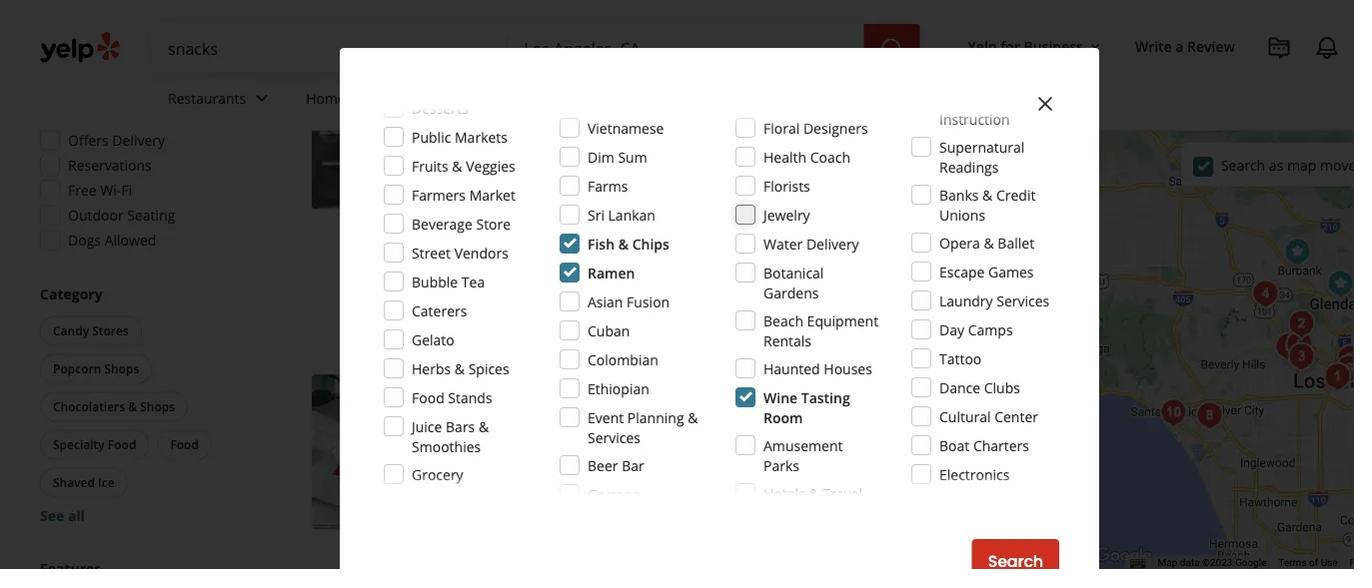 Task type: vqa. For each thing, say whether or not it's contained in the screenshot.
the bottommost 88 Hotdog & Juicy image
yes



Task type: describe. For each thing, give the bounding box(es) containing it.
group containing 4:52 pm
[[34, 74, 248, 257]]

data
[[1181, 557, 1200, 569]]

shaved ice
[[53, 475, 115, 492]]

smoothie/juice
[[514, 228, 611, 247]]

lankan
[[608, 205, 656, 224]]

delivery for water delivery
[[807, 234, 860, 253]]

kream image
[[1318, 357, 1355, 397]]

16 chevron down v2 image
[[1088, 39, 1104, 55]]

more link
[[768, 248, 805, 267]]

1 vertical spatial pm
[[605, 149, 626, 168]]

free
[[68, 181, 97, 200]]

markets
[[455, 127, 508, 146]]

been
[[623, 208, 658, 227]]

notifications image
[[1316, 36, 1340, 60]]

have
[[570, 208, 605, 227]]

0 vertical spatial ice
[[496, 119, 513, 136]]

sweet
[[915, 228, 954, 247]]

grocery
[[412, 465, 464, 484]]

german
[[588, 485, 641, 504]]

offers delivery
[[68, 131, 165, 150]]

free wi-fi
[[68, 181, 132, 200]]

go
[[578, 177, 594, 196]]

beer bar
[[588, 456, 645, 475]]

2 vertical spatial delivery
[[642, 296, 690, 312]]

cultural center
[[940, 407, 1039, 426]]

public
[[412, 127, 451, 146]]

reservations
[[68, 156, 152, 175]]

google image
[[1091, 544, 1157, 570]]

charters
[[974, 436, 1030, 455]]

spices
[[469, 359, 510, 378]]

store
[[476, 214, 511, 233]]

boat
[[940, 436, 970, 455]]

instruction
[[940, 109, 1010, 128]]

search as map move
[[1222, 156, 1355, 175]]

open until 10:00 pm
[[492, 149, 626, 168]]

1 vertical spatial ice
[[496, 416, 513, 432]]

takeout
[[726, 296, 773, 312]]

4:52
[[141, 106, 169, 125]]

hot dogs
[[823, 119, 877, 136]]

amusement parks
[[764, 436, 843, 475]]

1 horizontal spatial 88 hotdog & juicy image
[[1282, 337, 1322, 377]]

16 healthy dining v2 image
[[619, 179, 635, 195]]

wi-
[[100, 181, 121, 200]]

& right the 'fruits' on the left top of page
[[452, 156, 462, 175]]

escape games
[[940, 262, 1034, 281]]

shaved ice button
[[40, 469, 128, 499]]

laundry
[[940, 291, 993, 310]]

fi
[[121, 181, 132, 200]]

readings
[[940, 157, 999, 176]]

yelp
[[968, 36, 997, 55]]

juice bars & smoothies button
[[667, 118, 811, 138]]

0 vertical spatial 88 hotdog & juicy image
[[312, 54, 468, 210]]

jewelry
[[764, 205, 810, 224]]

& down stands
[[479, 417, 489, 436]]

bar
[[622, 456, 645, 475]]

dance clubs
[[940, 378, 1021, 397]]

0 horizontal spatial shops
[[104, 361, 139, 378]]

way
[[860, 228, 886, 247]]

see all
[[40, 507, 85, 526]]

dairy queen/orange julius treat ctr image
[[1278, 232, 1318, 272]]

fish & chips
[[588, 234, 670, 253]]

more
[[768, 248, 805, 267]]

1 horizontal spatial of
[[1310, 557, 1319, 569]]

1 frozen from the top
[[571, 119, 611, 136]]

i'm
[[719, 208, 739, 227]]

juice inside button
[[671, 119, 699, 136]]

artificial
[[646, 248, 698, 267]]

see all button
[[40, 507, 85, 526]]

games
[[989, 262, 1034, 281]]

clubs
[[985, 378, 1021, 397]]

& inside group
[[128, 399, 137, 416]]

ramen
[[588, 263, 635, 282]]

tea
[[462, 272, 485, 291]]

stores
[[92, 323, 129, 340]]

map region
[[922, 0, 1355, 570]]

keyboard shortcuts image
[[1130, 559, 1146, 569]]

start order link
[[898, 283, 1022, 327]]

1 ice cream & frozen yogurt button from the top
[[492, 118, 659, 138]]

ethiopian
[[588, 379, 650, 398]]

syrups.…"
[[702, 248, 765, 267]]

the
[[717, 228, 738, 247]]

terms of use link
[[1279, 557, 1338, 569]]

chocolatiers & shops button
[[40, 393, 188, 423]]

2 until from the top
[[533, 446, 562, 464]]

& up open until 10:00 pm
[[559, 119, 568, 136]]

write
[[1136, 36, 1172, 55]]

julius
[[703, 376, 758, 403]]

16 speech v2 image
[[492, 210, 508, 226]]

dim
[[588, 147, 615, 166]]

use
[[1321, 557, 1338, 569]]

escape
[[940, 262, 985, 281]]

ice cream & frozen yogurt for 2nd the ice cream & frozen yogurt button from the top of the page
[[496, 416, 655, 432]]

like
[[514, 248, 536, 267]]

they're
[[540, 248, 585, 267]]

hot
[[823, 119, 845, 136]]

for
[[1001, 36, 1021, 55]]

beverage
[[412, 214, 473, 233]]

& inside 'event planning & services'
[[688, 408, 698, 427]]

move
[[1321, 156, 1355, 175]]

queen/orange
[[551, 376, 698, 403]]

gelato
[[412, 330, 455, 349]]

8:00
[[566, 446, 594, 464]]

room
[[764, 408, 803, 427]]

hot dogs link
[[819, 118, 881, 138]]

levain bakery - larchmont village image
[[1269, 327, 1309, 367]]

seating
[[127, 206, 175, 225]]

taste
[[986, 228, 1018, 247]]

previous image
[[320, 442, 344, 466]]

event planning & services
[[588, 408, 698, 447]]

wine
[[764, 388, 798, 407]]

fitness
[[940, 89, 985, 108]]

1 slideshow element from the top
[[312, 54, 468, 210]]

places
[[615, 228, 656, 247]]

fusion
[[627, 292, 670, 311]]

beach equipment rentals
[[764, 311, 879, 350]]

sri lankan
[[588, 205, 656, 224]]

street
[[412, 243, 451, 262]]

services inside 'event planning & services'
[[588, 428, 641, 447]]

coach
[[811, 147, 851, 166]]

1 ice cream & frozen yogurt link from the top
[[492, 118, 659, 138]]

food for food
[[170, 437, 199, 454]]

colombian
[[588, 350, 659, 369]]

outdoor seating
[[512, 296, 606, 312]]

1 vertical spatial shops
[[140, 399, 175, 416]]

herbs & spices
[[412, 359, 510, 378]]



Task type: locate. For each thing, give the bounding box(es) containing it.
botanical gardens
[[764, 263, 824, 302]]

frozen up dim
[[571, 119, 611, 136]]

asian fusion
[[588, 292, 670, 311]]

start order
[[917, 294, 1003, 316]]

ice up open
[[496, 119, 513, 136]]

search image
[[880, 37, 904, 61]]

1 horizontal spatial bars
[[702, 119, 729, 136]]

0 horizontal spatial 88 hotdog & juicy image
[[312, 54, 468, 210]]

1 yogurt from the top
[[614, 119, 655, 136]]

dairy
[[492, 376, 546, 403]]

88 hotdog & juicy image
[[1282, 337, 1322, 377]]

services down "games"
[[997, 291, 1050, 310]]

24 chevron down v2 image inside restaurants link
[[250, 86, 274, 110]]

0 vertical spatial bars
[[702, 119, 729, 136]]

next image
[[436, 442, 460, 466]]

cream up open until 10:00 pm
[[516, 119, 556, 136]]

0 vertical spatial juice
[[671, 119, 699, 136]]

bhan kanom thai image
[[1282, 304, 1322, 344]]

16 info v2 image
[[440, 1, 456, 17]]

juice up next image
[[412, 417, 442, 436]]

group containing category
[[36, 285, 248, 527]]

flavor factory candy image
[[1321, 264, 1355, 304]]

smoothies inside button
[[744, 119, 807, 136]]

candy stores
[[53, 323, 129, 340]]

projects image
[[1268, 36, 1292, 60]]

24 chevron down v2 image for home services
[[406, 86, 430, 110]]

wow choripan image
[[1280, 325, 1320, 365]]

& right herbs on the left
[[455, 359, 465, 378]]

0 vertical spatial of
[[630, 248, 643, 267]]

too
[[890, 228, 912, 247]]

None search field
[[152, 24, 924, 72]]

desserts
[[412, 98, 469, 117]]

hot dogs button
[[819, 118, 881, 138]]

sum
[[618, 147, 648, 166]]

1 vertical spatial dogs
[[68, 231, 101, 250]]

delivery inside group
[[112, 131, 165, 150]]

0 vertical spatial slideshow element
[[312, 54, 468, 210]]

0 horizontal spatial juice bars & smoothies
[[412, 417, 489, 456]]

2 24 chevron down v2 image from the left
[[406, 86, 430, 110]]

juicy?!?!
[[662, 208, 716, 227]]

0 horizontal spatial delivery
[[112, 131, 165, 150]]

1 vertical spatial group
[[36, 285, 248, 527]]

frozen up 8:00
[[571, 416, 611, 432]]

dogs inside group
[[68, 231, 101, 250]]

1 horizontal spatial delivery
[[642, 296, 690, 312]]

designers
[[804, 118, 869, 137]]

juice bars & smoothies up the health
[[671, 119, 807, 136]]

katsu sando image
[[1331, 339, 1355, 379]]

1 vertical spatial 88 hotdog & juicy image
[[1282, 337, 1322, 377]]

outdoor inside group
[[68, 206, 124, 225]]

slideshow element
[[312, 54, 468, 210], [312, 376, 468, 532]]

delivery down slightly
[[807, 234, 860, 253]]

& inside the banks & credit unions
[[983, 185, 993, 204]]

dogs inside button
[[848, 119, 877, 136]]

ice cream & frozen yogurt link up 10:00
[[492, 118, 659, 138]]

home services
[[306, 89, 402, 108]]

bars left the floral
[[702, 119, 729, 136]]

0 vertical spatial ice cream & frozen yogurt link
[[492, 118, 659, 138]]

health
[[764, 147, 807, 166]]

planning
[[628, 408, 684, 427]]

haunted
[[764, 359, 821, 378]]

ice right the shaved at the bottom left of the page
[[98, 475, 115, 492]]

yogurt for 2nd the ice cream & frozen yogurt button from the top of the page
[[614, 416, 655, 432]]

24 chevron down v2 image right restaurants
[[250, 86, 274, 110]]

ice cream & frozen yogurt up 10:00
[[496, 119, 655, 136]]

market
[[470, 185, 516, 204]]

$$$ button
[[143, 6, 193, 37]]

treat
[[764, 376, 817, 403]]

services down event
[[588, 428, 641, 447]]

2 vertical spatial ice
[[98, 475, 115, 492]]

outdoor for outdoor seating
[[68, 206, 124, 225]]

of inside "where have u been juicy?!?! i'm always slightly disappointed with smoothie/juice places because the drinks are usually way too sweet and taste like they're made of artificial syrups.…"
[[630, 248, 643, 267]]

0 horizontal spatial outdoor
[[68, 206, 124, 225]]

1 horizontal spatial juice
[[671, 119, 699, 136]]

24 chevron down v2 image up public at the left top of the page
[[406, 86, 430, 110]]

0 vertical spatial until
[[533, 149, 562, 168]]

previous image
[[320, 120, 344, 144]]

services inside business categories element
[[349, 89, 402, 108]]

specialty food
[[53, 437, 136, 454]]

floral designers
[[764, 118, 869, 137]]

supernatural
[[940, 137, 1025, 156]]

business categories element
[[152, 72, 1355, 130]]

ice down dairy
[[496, 416, 513, 432]]

banks & credit unions
[[940, 185, 1036, 224]]

0 horizontal spatial bars
[[446, 417, 475, 436]]

bars up next image
[[446, 417, 475, 436]]

bubble
[[412, 272, 458, 291]]

1 vertical spatial smoothies
[[412, 437, 481, 456]]

hotels
[[764, 484, 806, 503]]

yogurt up sum
[[614, 119, 655, 136]]

ice cream & frozen yogurt button up 10:00
[[492, 118, 659, 138]]

dogs
[[848, 119, 877, 136], [68, 231, 101, 250]]

$$$$
[[205, 13, 232, 30]]

1 cream from the top
[[516, 119, 556, 136]]

1 horizontal spatial services
[[588, 428, 641, 447]]

& right fish
[[619, 234, 629, 253]]

allowed
[[105, 231, 156, 250]]

bars inside the juice bars & smoothies button
[[702, 119, 729, 136]]

restaurants link
[[152, 72, 290, 130]]

juice bars & smoothies down food stands
[[412, 417, 489, 456]]

24 chevron down v2 image
[[250, 86, 274, 110], [406, 86, 430, 110]]

until left 8:00
[[533, 446, 562, 464]]

delivery down 4:52
[[112, 131, 165, 150]]

next image
[[436, 120, 460, 144]]

info icon image
[[739, 178, 755, 194], [739, 178, 755, 194]]

food stands
[[412, 388, 493, 407]]

0 vertical spatial group
[[34, 74, 248, 257]]

24 chevron down v2 image for restaurants
[[250, 86, 274, 110]]

dialog
[[0, 0, 1355, 570]]

0 vertical spatial ice cream & frozen yogurt
[[496, 119, 655, 136]]

0 horizontal spatial of
[[630, 248, 643, 267]]

opera & ballet
[[940, 233, 1035, 252]]

1 horizontal spatial juice bars & smoothies
[[671, 119, 807, 136]]

1 vertical spatial ice cream & frozen yogurt
[[496, 416, 655, 432]]

yogurt for 1st the ice cream & frozen yogurt button
[[614, 119, 655, 136]]

2 horizontal spatial services
[[997, 291, 1050, 310]]

food inside dialog
[[412, 388, 445, 407]]

dairy queen/orange julius treat ctr image
[[312, 376, 468, 532]]

1 vertical spatial delivery
[[807, 234, 860, 253]]

1 vertical spatial ice cream & frozen yogurt link
[[492, 414, 659, 434]]

disappointed
[[840, 208, 925, 227]]

0 vertical spatial ice cream & frozen yogurt button
[[492, 118, 659, 138]]

shops up chocolatiers & shops
[[104, 361, 139, 378]]

home
[[306, 89, 346, 108]]

pm left bar
[[597, 446, 618, 464]]

vendors
[[455, 243, 509, 262]]

2 cream from the top
[[516, 416, 556, 432]]

a
[[1176, 36, 1184, 55]]

smoothies up the health
[[744, 119, 807, 136]]

1 horizontal spatial 24 chevron down v2 image
[[406, 86, 430, 110]]

1 horizontal spatial shops
[[140, 399, 175, 416]]

map
[[1158, 557, 1178, 569]]

supernatural readings
[[940, 137, 1025, 176]]

food button
[[157, 431, 212, 461]]

services for home services
[[349, 89, 402, 108]]

0 vertical spatial frozen
[[571, 119, 611, 136]]

pm right 4:52
[[172, 106, 194, 125]]

juice inside juice bars & smoothies
[[412, 417, 442, 436]]

pm up farms
[[605, 149, 626, 168]]

1 vertical spatial ice cream & frozen yogurt button
[[492, 414, 659, 434]]

1 vertical spatial juice
[[412, 417, 442, 436]]

grab-and-go
[[512, 177, 594, 196]]

fruits
[[412, 156, 449, 175]]

1 vertical spatial frozen
[[571, 416, 611, 432]]

2 slideshow element from the top
[[312, 376, 468, 532]]

asian
[[588, 292, 623, 311]]

food for food stands
[[412, 388, 445, 407]]

cultural
[[940, 407, 991, 426]]

dialog containing fitness & instruction
[[0, 0, 1355, 570]]

& right the chocolatiers
[[128, 399, 137, 416]]

pm inside group
[[172, 106, 194, 125]]

0 vertical spatial outdoor
[[68, 206, 124, 225]]

ice cream & frozen yogurt up the until 8:00 pm
[[496, 416, 655, 432]]

0 horizontal spatial 24 chevron down v2 image
[[250, 86, 274, 110]]

group
[[34, 74, 248, 257], [36, 285, 248, 527]]

sri
[[588, 205, 605, 224]]

0 horizontal spatial food
[[108, 437, 136, 454]]

services for laundry services
[[997, 291, 1050, 310]]

& up the instruction
[[989, 89, 999, 108]]

2 ice cream & frozen yogurt button from the top
[[492, 414, 659, 434]]

0 vertical spatial cream
[[516, 119, 556, 136]]

delivery right 16 checkmark v2 image
[[642, 296, 690, 312]]

1 vertical spatial juice bars & smoothies
[[412, 417, 489, 456]]

shops
[[104, 361, 139, 378], [140, 399, 175, 416]]

1 horizontal spatial smoothies
[[744, 119, 807, 136]]

0 horizontal spatial services
[[349, 89, 402, 108]]

outdoor down free wi-fi
[[68, 206, 124, 225]]

1 vertical spatial outdoor
[[512, 296, 561, 312]]

1 vertical spatial services
[[997, 291, 1050, 310]]

ice cream & frozen yogurt button up the until 8:00 pm
[[492, 414, 659, 434]]

caterers
[[412, 301, 467, 320]]

delivery inside dialog
[[807, 234, 860, 253]]

specialty food button
[[40, 431, 149, 461]]

1 vertical spatial bars
[[446, 417, 475, 436]]

terms of use
[[1279, 557, 1338, 569]]

2 yogurt from the top
[[614, 416, 655, 432]]

user actions element
[[952, 25, 1355, 148]]

2 frozen from the top
[[571, 416, 611, 432]]

ice inside button
[[98, 475, 115, 492]]

juice bars & smoothies inside button
[[671, 119, 807, 136]]

specialty
[[53, 437, 105, 454]]

2 ice cream & frozen yogurt link from the top
[[492, 414, 659, 434]]

cream
[[516, 119, 556, 136], [516, 416, 556, 432]]

ice
[[496, 119, 513, 136], [496, 416, 513, 432], [98, 475, 115, 492]]

1 ice cream & frozen yogurt from the top
[[496, 119, 655, 136]]

juice right vietnamese on the top of page
[[671, 119, 699, 136]]

0 vertical spatial delivery
[[112, 131, 165, 150]]

& left the floral
[[732, 119, 741, 136]]

outdoor
[[68, 206, 124, 225], [512, 296, 561, 312]]

2 ice cream & frozen yogurt from the top
[[496, 416, 655, 432]]

& left travel
[[809, 484, 820, 503]]

&
[[989, 89, 999, 108], [559, 119, 568, 136], [732, 119, 741, 136], [452, 156, 462, 175], [983, 185, 993, 204], [984, 233, 995, 252], [619, 234, 629, 253], [455, 359, 465, 378], [128, 399, 137, 416], [688, 408, 698, 427], [559, 416, 568, 432], [479, 417, 489, 436], [809, 484, 820, 503]]

outdoor for outdoor seating
[[512, 296, 561, 312]]

services right home
[[349, 89, 402, 108]]

0 vertical spatial pm
[[172, 106, 194, 125]]

popcorn shops
[[53, 361, 139, 378]]

1 horizontal spatial food
[[170, 437, 199, 454]]

are
[[786, 228, 807, 247]]

bars
[[702, 119, 729, 136], [446, 417, 475, 436]]

ice cream & frozen yogurt for 1st the ice cream & frozen yogurt button
[[496, 119, 655, 136]]

cream down dairy
[[516, 416, 556, 432]]

& right and
[[984, 233, 995, 252]]

& up the until 8:00 pm
[[559, 416, 568, 432]]

2 horizontal spatial delivery
[[807, 234, 860, 253]]

dogs right hot
[[848, 119, 877, 136]]

1 vertical spatial cream
[[516, 416, 556, 432]]

unions
[[940, 205, 986, 224]]

24 chevron down v2 image inside home services link
[[406, 86, 430, 110]]

16 grab and go v2 image
[[492, 179, 508, 195]]

2 horizontal spatial food
[[412, 388, 445, 407]]

dance
[[940, 378, 981, 397]]

kaminari gyoza bar image
[[1330, 349, 1355, 389]]

0 horizontal spatial juice
[[412, 417, 442, 436]]

yogurt down queen/orange
[[614, 416, 655, 432]]

0 vertical spatial smoothies
[[744, 119, 807, 136]]

close image
[[1034, 92, 1058, 116]]

outdoor down the like
[[512, 296, 561, 312]]

day
[[940, 320, 965, 339]]

category
[[40, 285, 103, 304]]

florists
[[764, 176, 811, 195]]

1 vertical spatial yogurt
[[614, 416, 655, 432]]

houses
[[824, 359, 873, 378]]

equipment
[[807, 311, 879, 330]]

tattoo
[[940, 349, 982, 368]]

1 vertical spatial until
[[533, 446, 562, 464]]

popcorn shops button
[[40, 355, 152, 385]]

of left use
[[1310, 557, 1319, 569]]

farmers
[[412, 185, 466, 204]]

ice cream & frozen yogurt link up the until 8:00 pm
[[492, 414, 659, 434]]

vietnamese
[[588, 118, 664, 137]]

0 vertical spatial yogurt
[[614, 119, 655, 136]]

0 vertical spatial services
[[349, 89, 402, 108]]

1 vertical spatial of
[[1310, 557, 1319, 569]]

wine tasting room
[[764, 388, 851, 427]]

until up grab-and-go
[[533, 149, 562, 168]]

2 vertical spatial services
[[588, 428, 641, 447]]

mario kart snack station image
[[1246, 274, 1286, 314]]

1 vertical spatial slideshow element
[[312, 376, 468, 532]]

0 vertical spatial dogs
[[848, 119, 877, 136]]

parks
[[764, 456, 800, 475]]

1 until from the top
[[533, 149, 562, 168]]

fitness & instruction
[[940, 89, 1010, 128]]

farmers market
[[412, 185, 516, 204]]

1 horizontal spatial outdoor
[[512, 296, 561, 312]]

shops up food button
[[140, 399, 175, 416]]

delivery for offers delivery
[[112, 131, 165, 150]]

public markets
[[412, 127, 508, 146]]

0 vertical spatial shops
[[104, 361, 139, 378]]

grab-
[[512, 177, 549, 196]]

dogs down the outdoor seating
[[68, 231, 101, 250]]

& down dairy queen/orange julius treat ctr
[[688, 408, 698, 427]]

1 24 chevron down v2 image from the left
[[250, 86, 274, 110]]

open
[[492, 149, 530, 168]]

of down places on the left of the page
[[630, 248, 643, 267]]

0 vertical spatial juice bars & smoothies
[[671, 119, 807, 136]]

laundry services
[[940, 291, 1050, 310]]

10:00
[[566, 149, 602, 168]]

88 hotdog & juicy image
[[312, 54, 468, 210], [1282, 337, 1322, 377]]

16 checkmark v2 image
[[622, 296, 638, 312]]

fruits & veggies
[[412, 156, 516, 175]]

street vendors
[[412, 243, 509, 262]]

& inside fitness & instruction
[[989, 89, 999, 108]]

0 horizontal spatial dogs
[[68, 231, 101, 250]]

©2023
[[1203, 557, 1233, 569]]

1 horizontal spatial dogs
[[848, 119, 877, 136]]

2 vertical spatial pm
[[597, 446, 618, 464]]

smoothies up grocery in the bottom left of the page
[[412, 437, 481, 456]]

sunny blue image
[[1154, 393, 1194, 433], [1190, 396, 1230, 436]]

0 horizontal spatial smoothies
[[412, 437, 481, 456]]

& left credit
[[983, 185, 993, 204]]



